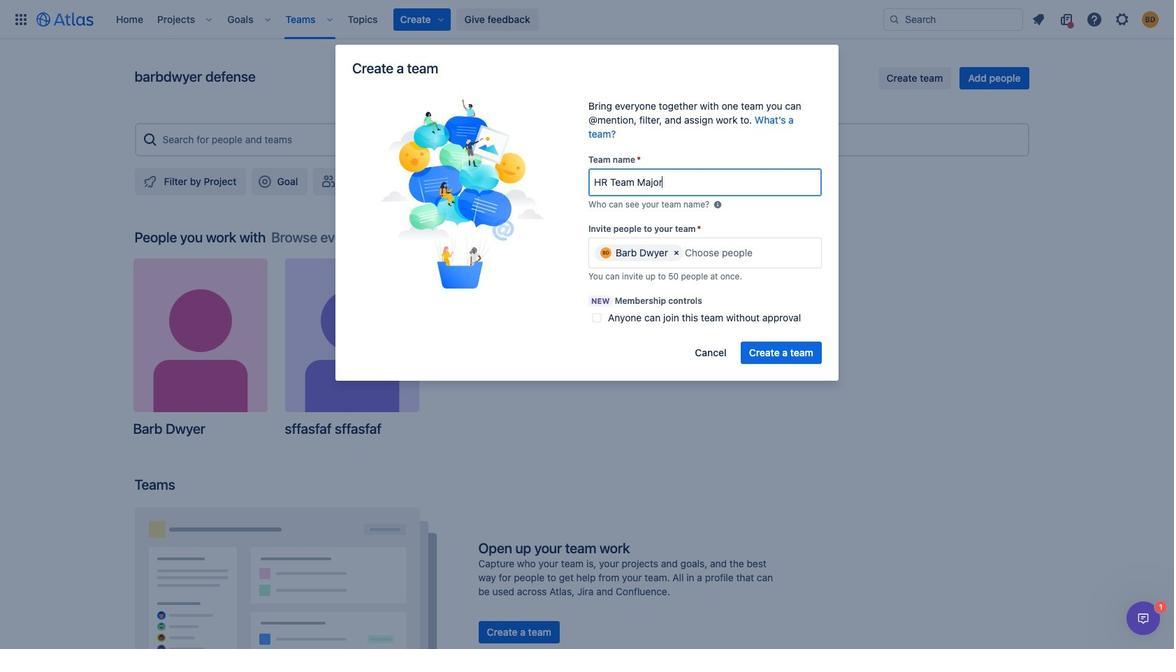 Task type: vqa. For each thing, say whether or not it's contained in the screenshot.
Table ⇧⌥T icon
no



Task type: describe. For each thing, give the bounding box(es) containing it.
Search field
[[884, 8, 1024, 30]]

top element
[[8, 0, 884, 39]]

browse everyone image
[[383, 229, 400, 246]]

create a team image
[[379, 99, 545, 289]]

Search for people and teams field
[[158, 127, 1023, 152]]

help image
[[1086, 11, 1103, 28]]

create a team element
[[364, 99, 560, 292]]

your team name is visible to anyone in your organisation. it may be visible on work shared outside your organisation. image
[[713, 199, 724, 210]]



Task type: locate. For each thing, give the bounding box(es) containing it.
None search field
[[884, 8, 1024, 30]]

search for people and teams image
[[142, 131, 158, 148]]

search image
[[889, 14, 901, 25]]

e.g. HR Team, Redesign Project, Team Mango field
[[590, 170, 821, 195]]

Choose people text field
[[685, 246, 771, 260]]

teams profile page image
[[135, 508, 437, 650]]

dialog
[[1127, 602, 1161, 636]]

banner
[[0, 0, 1175, 39]]

clear image
[[671, 247, 682, 259]]



